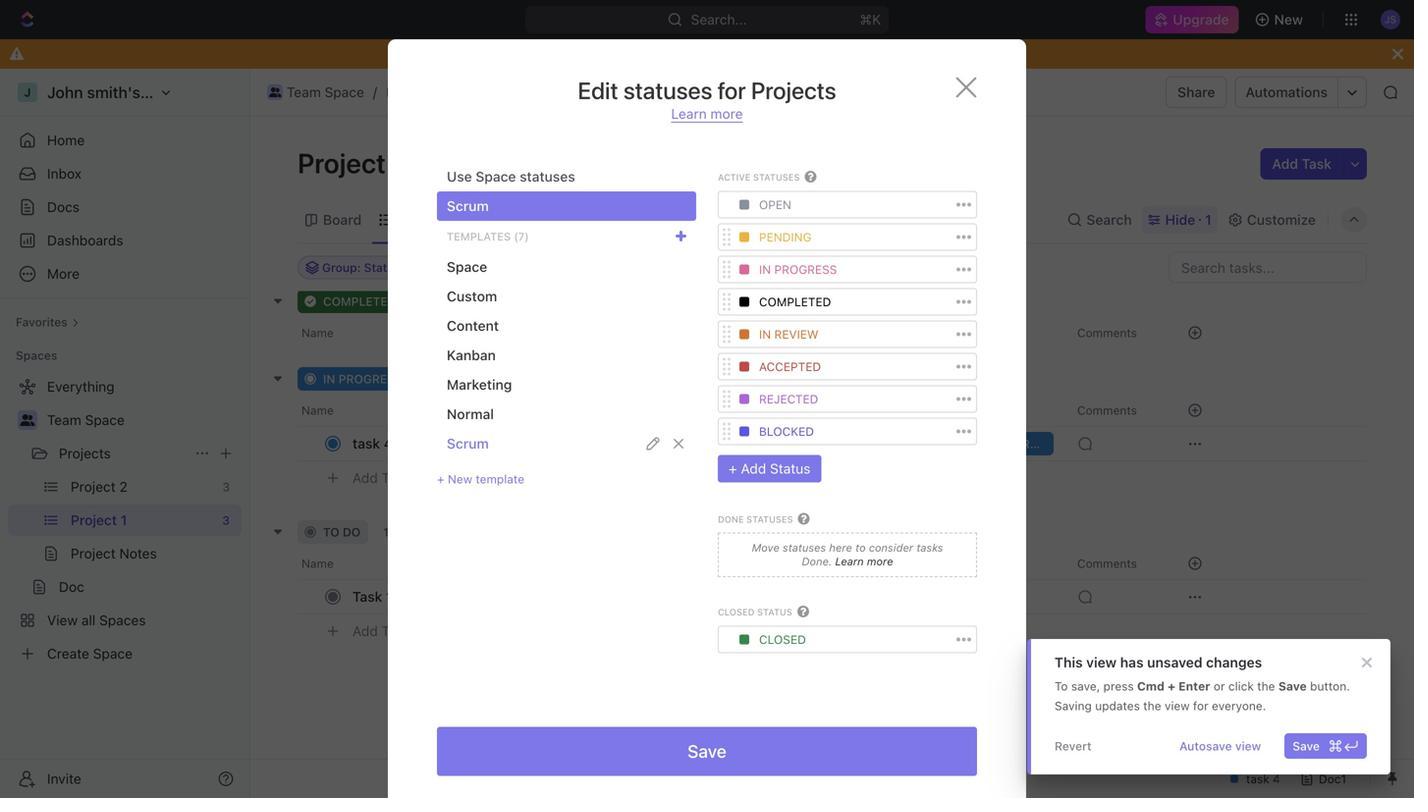 Task type: vqa. For each thing, say whether or not it's contained in the screenshot.
Normal
yes



Task type: locate. For each thing, give the bounding box(es) containing it.
view
[[1087, 655, 1117, 671], [1165, 699, 1190, 713], [1236, 740, 1262, 754]]

new
[[1275, 11, 1304, 28], [448, 473, 473, 486]]

to do
[[323, 526, 361, 539]]

1 horizontal spatial save button
[[1285, 734, 1368, 759]]

statuses inside move statuses here to consider tasks done.
[[783, 542, 826, 555]]

0 horizontal spatial learn
[[672, 106, 707, 122]]

2 in from the top
[[759, 327, 771, 341]]

0 horizontal spatial the
[[1144, 699, 1162, 713]]

‎task 1
[[353, 589, 393, 605]]

learn more link up active
[[672, 106, 743, 123]]

0 horizontal spatial projects
[[59, 446, 111, 462]]

space
[[325, 84, 364, 100], [476, 168, 516, 185], [447, 259, 487, 275], [85, 412, 125, 428]]

updates
[[1096, 699, 1141, 713]]

task right custom
[[497, 295, 524, 308]]

learn more link down here
[[832, 556, 894, 568]]

dropdown menu image for open
[[740, 200, 750, 210]]

project
[[298, 147, 386, 179]]

1
[[392, 147, 405, 179], [1206, 212, 1212, 228], [383, 526, 389, 539], [386, 589, 393, 605]]

in review
[[759, 327, 819, 341]]

or
[[1214, 680, 1226, 694]]

learn more
[[832, 556, 894, 568]]

for down 'search...'
[[718, 77, 746, 104]]

1 vertical spatial for
[[1194, 699, 1209, 713]]

add task for add task button underneath complete
[[353, 317, 411, 333]]

team right user group icon
[[47, 412, 81, 428]]

add down ‎task at the bottom of the page
[[353, 624, 378, 640]]

+ right cmd
[[1168, 680, 1176, 694]]

task down 4
[[382, 470, 411, 486]]

team space up projects link at the bottom left of the page
[[47, 412, 125, 428]]

tree inside sidebar 'navigation'
[[8, 371, 242, 670]]

scrum
[[447, 198, 489, 214], [447, 436, 489, 452]]

dropdown menu image left accepted
[[740, 362, 750, 372]]

2 dropdown menu image from the top
[[740, 297, 750, 307]]

0 horizontal spatial for
[[718, 77, 746, 104]]

task
[[1302, 156, 1332, 172], [497, 295, 524, 308], [382, 317, 411, 333], [511, 372, 537, 386], [382, 470, 411, 486], [382, 624, 411, 640]]

to left do
[[323, 526, 340, 539]]

add down complete
[[353, 317, 378, 333]]

open
[[759, 198, 792, 212]]

the down cmd
[[1144, 699, 1162, 713]]

new up automations
[[1275, 11, 1304, 28]]

team space left /
[[287, 84, 364, 100]]

docs
[[47, 199, 80, 215]]

1 vertical spatial progress
[[339, 372, 403, 386]]

view down 'enter'
[[1165, 699, 1190, 713]]

projects inside 'edit statuses for projects learn more'
[[751, 77, 837, 104]]

review
[[775, 327, 819, 341]]

1 horizontal spatial new
[[1275, 11, 1304, 28]]

button.
[[1311, 680, 1351, 694]]

save for save button within edit statuses for projects dialog
[[688, 741, 727, 762]]

for
[[718, 77, 746, 104], [1194, 699, 1209, 713]]

dropdown menu image
[[740, 200, 750, 210], [740, 265, 750, 274], [740, 329, 750, 339], [740, 394, 750, 404]]

1 horizontal spatial to
[[856, 542, 866, 555]]

project 1
[[298, 147, 411, 179]]

scrum down normal
[[447, 436, 489, 452]]

team space link up projects link at the bottom left of the page
[[47, 405, 238, 436]]

1 vertical spatial closed
[[759, 633, 806, 647]]

+ for + add status
[[729, 461, 737, 477]]

add up content
[[472, 295, 494, 308]]

dropdown menu image left rejected
[[740, 394, 750, 404]]

2 horizontal spatial view
[[1236, 740, 1262, 754]]

0 horizontal spatial +
[[437, 473, 445, 486]]

revert
[[1055, 740, 1092, 754]]

view down everyone.
[[1236, 740, 1262, 754]]

0 horizontal spatial team space link
[[47, 405, 238, 436]]

dropdown menu image down active
[[740, 200, 750, 210]]

space up projects link at the bottom left of the page
[[85, 412, 125, 428]]

1 vertical spatial in
[[759, 327, 771, 341]]

1 in from the top
[[759, 263, 771, 276]]

view up save,
[[1087, 655, 1117, 671]]

docs link
[[8, 192, 242, 223]]

search...
[[691, 11, 747, 28]]

1 right project
[[392, 147, 405, 179]]

view inside button
[[1236, 740, 1262, 754]]

scrum down "use"
[[447, 198, 489, 214]]

closed
[[718, 608, 755, 618], [759, 633, 806, 647]]

task down complete
[[382, 317, 411, 333]]

0 vertical spatial to
[[323, 526, 340, 539]]

1 dropdown menu image from the top
[[740, 232, 750, 242]]

content
[[447, 318, 499, 334]]

dropdown menu image for pending
[[740, 232, 750, 242]]

dropdown menu image left in review
[[740, 329, 750, 339]]

0 vertical spatial more
[[711, 106, 743, 122]]

save
[[1279, 680, 1307, 694], [1293, 740, 1320, 754], [688, 741, 727, 762]]

projects
[[751, 77, 837, 104], [59, 446, 111, 462]]

tree containing team space
[[8, 371, 242, 670]]

3 dropdown menu image from the top
[[740, 362, 750, 372]]

+ up done
[[729, 461, 737, 477]]

statuses up open
[[753, 172, 800, 183]]

in left review
[[759, 327, 771, 341]]

for down 'enter'
[[1194, 699, 1209, 713]]

in progress
[[323, 372, 403, 386]]

assignees
[[778, 261, 836, 275]]

dropdown menu image left completed
[[740, 297, 750, 307]]

dropdown menu image for accepted
[[740, 362, 750, 372]]

everyone.
[[1212, 699, 1267, 713]]

0 horizontal spatial new
[[448, 473, 473, 486]]

more down consider
[[867, 556, 894, 568]]

4 dropdown menu image from the top
[[740, 394, 750, 404]]

1 horizontal spatial learn
[[836, 556, 864, 568]]

1 horizontal spatial learn more link
[[832, 556, 894, 568]]

0 vertical spatial learn
[[672, 106, 707, 122]]

save button
[[437, 728, 978, 777], [1285, 734, 1368, 759]]

1 vertical spatial learn
[[836, 556, 864, 568]]

1 horizontal spatial view
[[1165, 699, 1190, 713]]

statuses up move
[[747, 515, 793, 525]]

dropdown menu image left blocked
[[740, 427, 750, 437]]

add task button down 4
[[344, 467, 419, 490]]

0 horizontal spatial learn more link
[[672, 106, 743, 123]]

add down kanban
[[485, 372, 508, 386]]

0 vertical spatial team space
[[287, 84, 364, 100]]

0 horizontal spatial more
[[711, 106, 743, 122]]

+ new template
[[437, 473, 525, 486]]

1 vertical spatial projects
[[59, 446, 111, 462]]

status
[[770, 461, 811, 477]]

progress up completed
[[775, 263, 837, 276]]

1 horizontal spatial closed
[[759, 633, 806, 647]]

1 vertical spatial team
[[47, 412, 81, 428]]

save,
[[1072, 680, 1101, 694]]

cmd
[[1138, 680, 1165, 694]]

progress
[[775, 263, 837, 276], [339, 372, 403, 386]]

more
[[711, 106, 743, 122], [867, 556, 894, 568]]

to up learn more
[[856, 542, 866, 555]]

save inside edit statuses for projects dialog
[[688, 741, 727, 762]]

1 horizontal spatial for
[[1194, 699, 1209, 713]]

1 right hide at right
[[1206, 212, 1212, 228]]

0 vertical spatial new
[[1275, 11, 1304, 28]]

in for in review
[[759, 327, 771, 341]]

3 dropdown menu image from the top
[[740, 329, 750, 339]]

1 right ‎task at the bottom of the page
[[386, 589, 393, 605]]

0 vertical spatial team
[[287, 84, 321, 100]]

for inside 'edit statuses for projects learn more'
[[718, 77, 746, 104]]

add
[[1273, 156, 1299, 172], [472, 295, 494, 308], [353, 317, 378, 333], [485, 372, 508, 386], [741, 461, 767, 477], [353, 470, 378, 486], [353, 624, 378, 640]]

0 horizontal spatial team space
[[47, 412, 125, 428]]

add task up "customize"
[[1273, 156, 1332, 172]]

add task down 4
[[353, 470, 411, 486]]

dropdown menu image
[[740, 232, 750, 242], [740, 297, 750, 307], [740, 362, 750, 372], [740, 427, 750, 437]]

task up task 4 link
[[511, 372, 537, 386]]

projects link
[[59, 438, 187, 470]]

+ left template
[[437, 473, 445, 486]]

add task button up "customize"
[[1261, 148, 1344, 180]]

tree
[[8, 371, 242, 670]]

0 vertical spatial for
[[718, 77, 746, 104]]

progress for in progress
[[339, 372, 403, 386]]

automations
[[1246, 84, 1328, 100]]

⌘k
[[860, 11, 881, 28]]

dropdown menu image left in progress
[[740, 265, 750, 274]]

0 horizontal spatial view
[[1087, 655, 1117, 671]]

add task for add task button underneath "‎task 1"
[[353, 624, 411, 640]]

1 vertical spatial new
[[448, 473, 473, 486]]

4 dropdown menu image from the top
[[740, 427, 750, 437]]

progress inside edit statuses for projects dialog
[[775, 263, 837, 276]]

closed left status
[[718, 608, 755, 618]]

team space
[[287, 84, 364, 100], [47, 412, 125, 428]]

user group image
[[20, 415, 35, 426]]

0 vertical spatial the
[[1258, 680, 1276, 694]]

1 vertical spatial team space
[[47, 412, 125, 428]]

active
[[718, 172, 751, 183]]

edit statuses for projects dialog
[[388, 39, 1027, 799]]

this
[[1055, 655, 1083, 671]]

0 horizontal spatial progress
[[339, 372, 403, 386]]

0 vertical spatial learn more link
[[672, 106, 743, 123]]

1 horizontal spatial progress
[[775, 263, 837, 276]]

task
[[353, 436, 380, 452]]

kanban
[[447, 347, 496, 364]]

0 horizontal spatial save button
[[437, 728, 978, 777]]

statuses for active
[[753, 172, 800, 183]]

enter
[[1179, 680, 1211, 694]]

progress right in
[[339, 372, 403, 386]]

2 dropdown menu image from the top
[[740, 265, 750, 274]]

learn
[[672, 106, 707, 122], [836, 556, 864, 568]]

more up active
[[711, 106, 743, 122]]

statuses inside 'edit statuses for projects learn more'
[[624, 77, 713, 104]]

1 horizontal spatial +
[[729, 461, 737, 477]]

learn more link
[[672, 106, 743, 123], [832, 556, 894, 568]]

0 horizontal spatial closed
[[718, 608, 755, 618]]

dropdown menu image left the pending
[[740, 232, 750, 242]]

0 vertical spatial progress
[[775, 263, 837, 276]]

0 vertical spatial view
[[1087, 655, 1117, 671]]

use space statuses
[[447, 168, 575, 185]]

new left template
[[448, 473, 473, 486]]

0 vertical spatial closed
[[718, 608, 755, 618]]

2 vertical spatial view
[[1236, 740, 1262, 754]]

in down the pending
[[759, 263, 771, 276]]

to
[[323, 526, 340, 539], [856, 542, 866, 555]]

save for the rightmost save button
[[1293, 740, 1320, 754]]

dropdown menu image for blocked
[[740, 427, 750, 437]]

1 vertical spatial to
[[856, 542, 866, 555]]

statuses right edit
[[624, 77, 713, 104]]

team space link left /
[[262, 81, 369, 104]]

home link
[[8, 125, 242, 156]]

+ inside this view has unsaved changes to save, press cmd + enter or click the save button. saving updates the view for everyone.
[[1168, 680, 1176, 694]]

1 vertical spatial the
[[1144, 699, 1162, 713]]

customize button
[[1222, 206, 1322, 234]]

add task down complete
[[353, 317, 411, 333]]

0 horizontal spatial to
[[323, 526, 340, 539]]

add task down "‎task 1"
[[353, 624, 411, 640]]

team
[[287, 84, 321, 100], [47, 412, 81, 428]]

closed down status
[[759, 633, 806, 647]]

statuses up done. at right
[[783, 542, 826, 555]]

add left status
[[741, 461, 767, 477]]

0 vertical spatial projects
[[751, 77, 837, 104]]

0 vertical spatial scrum
[[447, 198, 489, 214]]

1 horizontal spatial projects
[[751, 77, 837, 104]]

1 vertical spatial more
[[867, 556, 894, 568]]

custom
[[447, 288, 497, 305]]

1 horizontal spatial team space link
[[262, 81, 369, 104]]

task up "customize"
[[1302, 156, 1332, 172]]

template
[[476, 473, 525, 486]]

+
[[729, 461, 737, 477], [437, 473, 445, 486], [1168, 680, 1176, 694]]

has
[[1121, 655, 1144, 671]]

2 horizontal spatial +
[[1168, 680, 1176, 694]]

1 vertical spatial scrum
[[447, 436, 489, 452]]

team right user group image
[[287, 84, 321, 100]]

unsaved
[[1148, 655, 1203, 671]]

1 horizontal spatial the
[[1258, 680, 1276, 694]]

this view has unsaved changes to save, press cmd + enter or click the save button. saving updates the view for everyone.
[[1055, 655, 1351, 713]]

0 vertical spatial in
[[759, 263, 771, 276]]

0 horizontal spatial team
[[47, 412, 81, 428]]

0 vertical spatial team space link
[[262, 81, 369, 104]]

pending
[[759, 230, 812, 244]]

1 dropdown menu image from the top
[[740, 200, 750, 210]]

complete
[[323, 295, 388, 308]]

1 horizontal spatial team
[[287, 84, 321, 100]]

the right click
[[1258, 680, 1276, 694]]

team space link
[[262, 81, 369, 104], [47, 405, 238, 436]]

task 4 link
[[348, 430, 638, 458]]

hide
[[1166, 212, 1196, 228]]

view for autosave
[[1236, 740, 1262, 754]]



Task type: describe. For each thing, give the bounding box(es) containing it.
consider
[[869, 542, 914, 555]]

completed
[[759, 295, 832, 309]]

edit
[[578, 77, 619, 104]]

upgrade
[[1173, 11, 1230, 28]]

dashboards link
[[8, 225, 242, 256]]

1 for ‎task 1
[[386, 589, 393, 605]]

done.
[[802, 556, 832, 568]]

autosave view
[[1180, 740, 1262, 754]]

done statuses
[[718, 515, 793, 525]]

edit statuses for projects learn more
[[578, 77, 837, 122]]

tasks
[[917, 542, 944, 555]]

space inside sidebar 'navigation'
[[85, 412, 125, 428]]

dropdown menu image for in progress
[[740, 265, 750, 274]]

progress for in progress
[[775, 263, 837, 276]]

sidebar navigation
[[0, 69, 251, 799]]

home
[[47, 132, 85, 148]]

dropdown menu image for completed
[[740, 297, 750, 307]]

here
[[830, 542, 853, 555]]

team space inside sidebar 'navigation'
[[47, 412, 125, 428]]

save button inside edit statuses for projects dialog
[[437, 728, 978, 777]]

+ add status
[[729, 461, 811, 477]]

templates
[[447, 230, 511, 243]]

in
[[323, 372, 335, 386]]

1 vertical spatial team space link
[[47, 405, 238, 436]]

space left /
[[325, 84, 364, 100]]

move statuses here to consider tasks done.
[[752, 542, 944, 568]]

statuses for done
[[747, 515, 793, 525]]

closed for closed status
[[718, 608, 755, 618]]

add task button down kanban
[[461, 367, 545, 391]]

press
[[1104, 680, 1134, 694]]

assignees button
[[754, 256, 845, 280]]

statuses for edit
[[624, 77, 713, 104]]

new button
[[1247, 4, 1315, 35]]

rejected
[[759, 392, 819, 406]]

new inside 'button'
[[1275, 11, 1304, 28]]

calendar
[[458, 212, 516, 228]]

table link
[[621, 206, 660, 234]]

add task up content
[[472, 295, 524, 308]]

to inside move statuses here to consider tasks done.
[[856, 542, 866, 555]]

add task button down "‎task 1"
[[344, 620, 419, 643]]

autosave view button
[[1172, 734, 1270, 759]]

status
[[757, 608, 793, 618]]

search
[[1087, 212, 1132, 228]]

(7)
[[514, 230, 529, 243]]

move
[[752, 542, 780, 555]]

1 vertical spatial view
[[1165, 699, 1190, 713]]

blocked
[[759, 425, 814, 439]]

board
[[323, 212, 362, 228]]

Search tasks... text field
[[1170, 253, 1367, 282]]

do
[[343, 526, 361, 539]]

+ for + new template
[[437, 473, 445, 486]]

closed status
[[718, 608, 793, 618]]

dropdown menu image for in review
[[740, 329, 750, 339]]

space up custom
[[447, 259, 487, 275]]

space right "use"
[[476, 168, 516, 185]]

favorites button
[[8, 310, 87, 334]]

dropdown menu image for rejected
[[740, 394, 750, 404]]

1 for project 1
[[392, 147, 405, 179]]

done
[[718, 515, 744, 525]]

1 horizontal spatial more
[[867, 556, 894, 568]]

gantt link
[[549, 206, 589, 234]]

customize
[[1248, 212, 1316, 228]]

1 vertical spatial learn more link
[[832, 556, 894, 568]]

upgrade link
[[1146, 6, 1239, 33]]

board link
[[319, 206, 362, 234]]

normal
[[447, 406, 494, 422]]

add task button up content
[[448, 290, 531, 313]]

1 right do
[[383, 526, 389, 539]]

task down "‎task 1"
[[382, 624, 411, 640]]

more inside 'edit statuses for projects learn more'
[[711, 106, 743, 122]]

add inside edit statuses for projects dialog
[[741, 461, 767, 477]]

/
[[373, 84, 377, 100]]

statuses up gantt link
[[520, 168, 575, 185]]

1 scrum from the top
[[447, 198, 489, 214]]

search button
[[1061, 206, 1138, 234]]

1 for hide 1
[[1206, 212, 1212, 228]]

click
[[1229, 680, 1254, 694]]

‎task
[[353, 589, 383, 605]]

share button
[[1166, 77, 1227, 108]]

learn inside 'edit statuses for projects learn more'
[[672, 106, 707, 122]]

active statuses
[[718, 172, 800, 183]]

table
[[625, 212, 660, 228]]

user group image
[[269, 87, 281, 97]]

add down 'task'
[[353, 470, 378, 486]]

share
[[1178, 84, 1216, 100]]

in progress
[[759, 263, 837, 276]]

automations button
[[1236, 78, 1338, 107]]

to
[[1055, 680, 1068, 694]]

view for this
[[1087, 655, 1117, 671]]

inbox link
[[8, 158, 242, 190]]

use
[[447, 168, 472, 185]]

for inside this view has unsaved changes to save, press cmd + enter or click the save button. saving updates the view for everyone.
[[1194, 699, 1209, 713]]

add up "customize"
[[1273, 156, 1299, 172]]

changes
[[1207, 655, 1263, 671]]

‎task 1 link
[[348, 583, 638, 612]]

add task down kanban
[[485, 372, 537, 386]]

closed for closed
[[759, 633, 806, 647]]

favorites
[[16, 315, 68, 329]]

autosave
[[1180, 740, 1233, 754]]

spaces
[[16, 349, 57, 363]]

2 scrum from the top
[[447, 436, 489, 452]]

calendar link
[[454, 206, 516, 234]]

1 horizontal spatial team space
[[287, 84, 364, 100]]

statuses for move
[[783, 542, 826, 555]]

in for in progress
[[759, 263, 771, 276]]

dashboards
[[47, 232, 123, 249]]

4
[[384, 436, 393, 452]]

hide 1
[[1166, 212, 1212, 228]]

task 4
[[353, 436, 393, 452]]

add task button down complete
[[344, 313, 419, 337]]

new inside edit statuses for projects dialog
[[448, 473, 473, 486]]

marketing
[[447, 377, 512, 393]]

projects inside sidebar 'navigation'
[[59, 446, 111, 462]]

inbox
[[47, 166, 82, 182]]

team inside sidebar 'navigation'
[[47, 412, 81, 428]]

add task for add task button on top of "customize"
[[1273, 156, 1332, 172]]

save inside this view has unsaved changes to save, press cmd + enter or click the save button. saving updates the view for everyone.
[[1279, 680, 1307, 694]]

add task for add task button underneath 4
[[353, 470, 411, 486]]



